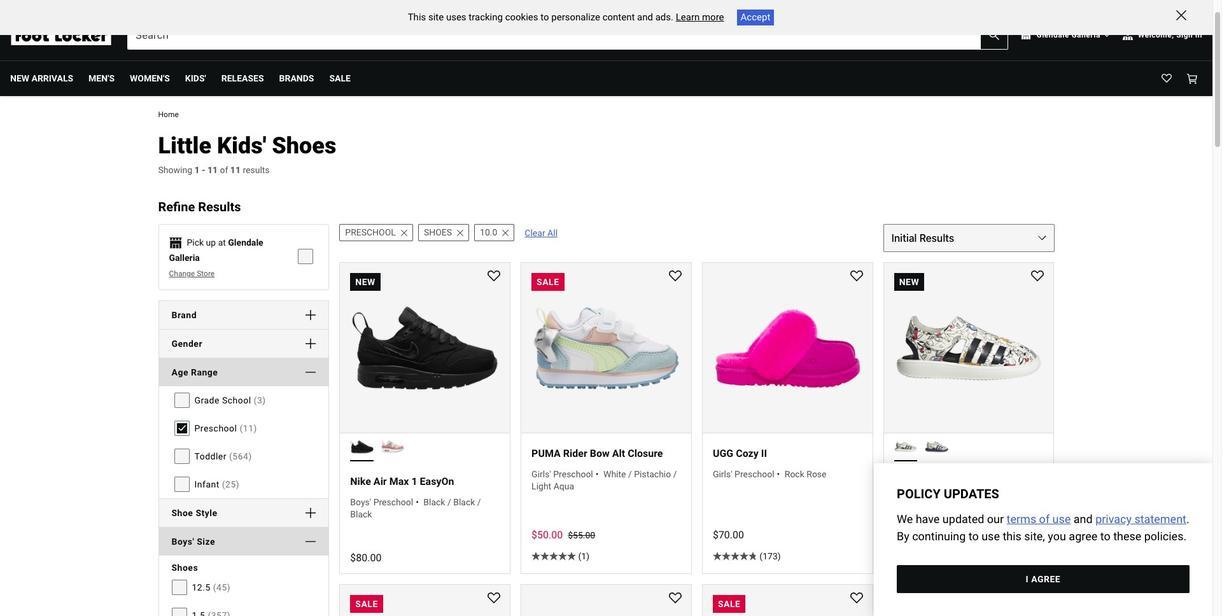 Task type: vqa. For each thing, say whether or not it's contained in the screenshot.


Task type: describe. For each thing, give the bounding box(es) containing it.
terms
[[1008, 513, 1037, 526]]

bow
[[590, 448, 610, 460]]

white inside white / pistachio / light aqua
[[604, 470, 626, 480]]

refine
[[158, 200, 195, 215]]

manage favorites - kappa mitel 2 sandals - boys' preschool image
[[488, 593, 501, 606]]

preschool ( 11 )
[[195, 424, 257, 434]]

girls' for puma rider bow alt closure
[[532, 470, 551, 480]]

boys' inside dropdown button
[[172, 537, 194, 547]]

shoes inside "link"
[[424, 228, 452, 238]]

• left off
[[960, 498, 963, 508]]

$55.00
[[568, 530, 596, 541]]

closure
[[628, 448, 663, 460]]

search filters element
[[158, 186, 329, 617]]

change
[[169, 270, 195, 278]]

initial results
[[892, 233, 955, 244]]

close image
[[1177, 10, 1187, 20]]

these
[[1114, 530, 1142, 543]]

Search search field
[[128, 21, 1009, 49]]

welcome, sign in
[[1139, 31, 1203, 39]]

store
[[197, 270, 215, 278]]

grade school ( 3 )
[[195, 395, 266, 406]]

statement
[[1135, 513, 1187, 526]]

clear all link
[[520, 225, 563, 241]]

girls' preschool •
[[532, 470, 599, 480]]

( 1 )
[[579, 552, 590, 562]]

aqua
[[554, 481, 575, 492]]

new for $80.00
[[356, 277, 376, 287]]

• for ii
[[777, 470, 780, 480]]

boys' size button
[[159, 528, 329, 556]]

alt
[[613, 448, 626, 460]]

policy
[[898, 487, 941, 502]]

adidas disney water sandals - boys' preschool off white/black/white image
[[895, 435, 918, 458]]

our
[[988, 513, 1005, 526]]

toolbar inside primary 'element'
[[10, 61, 845, 96]]

primary element
[[0, 61, 1213, 96]]

sale for manage favorites - kappa mitel 2 sandals - boys' preschool image
[[356, 599, 378, 609]]

welcome, sign in button
[[1139, 24, 1203, 46]]

of inside we have updated our terms of use and privacy statement . by continuing to use this site, you agree to these policies.
[[1040, 513, 1051, 526]]

12.5
[[192, 583, 211, 593]]

black inside off white / black / white
[[1013, 498, 1035, 508]]

pistachio
[[634, 470, 671, 480]]

brands
[[279, 73, 314, 83]]

manage favorites - steve madden jglamm - girls' preschool image
[[669, 593, 682, 606]]

sale button
[[330, 61, 351, 96]]

$50.00 $55.00
[[532, 529, 596, 541]]

ugg
[[713, 448, 734, 460]]

and inside cookie banner region
[[638, 11, 653, 23]]

tracking
[[469, 11, 503, 23]]

2 horizontal spatial 1
[[582, 552, 587, 562]]

refine results
[[158, 200, 241, 215]]

men's
[[89, 73, 115, 83]]

manage favorites - ugg classic mini clear - girls' preschool image
[[1032, 593, 1045, 606]]

men's button
[[89, 61, 115, 96]]

we
[[898, 513, 914, 526]]

25
[[226, 480, 236, 490]]

1 horizontal spatial use
[[1053, 513, 1072, 526]]

1 horizontal spatial to
[[969, 530, 980, 543]]

search submit image
[[990, 30, 1000, 40]]

max
[[390, 476, 409, 488]]

$50.00
[[532, 529, 563, 541]]

glendale inside the search filters element
[[228, 238, 263, 248]]

shoes inside little kids' shoes showing 1 - 11 of 11 results
[[272, 132, 337, 159]]

manage favorites - nike air max 1 easyon - boys' preschool image
[[488, 271, 501, 284]]

• for bow
[[596, 470, 599, 480]]

releases link
[[221, 61, 264, 96]]

search results region
[[329, 186, 1055, 617]]

initial
[[892, 233, 917, 244]]

clear all
[[525, 228, 558, 238]]

black / black / black
[[350, 498, 481, 520]]

ii
[[762, 448, 768, 460]]

puma rider bow alt closure
[[532, 448, 663, 460]]

girls' for ugg cozy ii
[[713, 470, 733, 480]]

shoes link
[[418, 224, 469, 241]]

preschool for off white / black / white
[[918, 498, 958, 508]]

easyon
[[420, 476, 454, 488]]

updates
[[945, 487, 1000, 502]]

have
[[917, 513, 941, 526]]

brands button
[[279, 61, 314, 96]]

i
[[1027, 575, 1030, 585]]

showing
[[158, 165, 192, 175]]

this
[[408, 11, 426, 23]]

continuing
[[913, 530, 967, 543]]

all
[[548, 228, 558, 238]]

sale for manage favorites - puma rider bow alt closure - girls' preschool icon
[[537, 277, 560, 287]]

this
[[1004, 530, 1022, 543]]

releases
[[221, 73, 264, 83]]

nike
[[350, 476, 371, 488]]

glendale inside dropdown button
[[1037, 31, 1070, 39]]

in
[[1196, 31, 1203, 39]]

style
[[196, 508, 218, 518]]

air
[[374, 476, 387, 488]]

to inside cookie banner region
[[541, 11, 549, 23]]

new arrivals
[[10, 73, 73, 83]]

toddler ( 564 )
[[195, 452, 252, 462]]

preschool for rock rose
[[735, 470, 775, 480]]

rider
[[564, 448, 588, 460]]

boys' for black / black / black
[[350, 498, 371, 508]]

accept button
[[737, 10, 775, 25]]

i agree button
[[898, 566, 1190, 594]]

learn
[[676, 11, 700, 23]]

privacy
[[1096, 513, 1133, 526]]

learn more link
[[676, 11, 725, 23]]

results for initial results
[[920, 233, 955, 244]]

personalize
[[552, 11, 601, 23]]

nike air max 1 easyon - boys' preschool black/black/black image
[[350, 435, 374, 458]]

brand button
[[159, 301, 329, 329]]

content
[[603, 11, 635, 23]]

terms of use link
[[1008, 513, 1072, 526]]

we have updated our terms of use and privacy statement . by continuing to use this site, you agree to these policies.
[[898, 513, 1190, 543]]

• for max
[[416, 498, 419, 508]]



Task type: locate. For each thing, give the bounding box(es) containing it.
of up site,
[[1040, 513, 1051, 526]]

women's
[[130, 73, 170, 83]]

1 vertical spatial glendale
[[228, 238, 263, 248]]

toolbar
[[10, 61, 845, 96]]

564
[[233, 452, 249, 462]]

kids' up results
[[217, 132, 266, 159]]

galleria inside dropdown button
[[1072, 31, 1101, 39]]

of right -
[[220, 165, 228, 175]]

arrivals
[[32, 73, 73, 83]]

preschool inside the search filters element
[[195, 424, 237, 434]]

12.5 ( 45 )
[[192, 583, 231, 593]]

shoe
[[172, 508, 193, 518]]

toddler
[[195, 452, 227, 462]]

0 horizontal spatial to
[[541, 11, 549, 23]]

2 horizontal spatial to
[[1101, 530, 1111, 543]]

0 vertical spatial galleria
[[1072, 31, 1101, 39]]

0 horizontal spatial results
[[198, 200, 241, 215]]

1 horizontal spatial new
[[356, 277, 376, 287]]

kids' inside little kids' shoes showing 1 - 11 of 11 results
[[217, 132, 266, 159]]

boys' preschool • down the air at the left of the page
[[350, 498, 419, 508]]

kids' button
[[185, 61, 206, 96]]

glendale galleria button
[[1022, 24, 1111, 46]]

sign
[[1177, 31, 1194, 39]]

0 vertical spatial of
[[220, 165, 228, 175]]

2 horizontal spatial new
[[900, 277, 920, 287]]

1 girls' from the left
[[532, 470, 551, 480]]

0 vertical spatial kids'
[[185, 73, 206, 83]]

1 vertical spatial use
[[982, 530, 1001, 543]]

0 horizontal spatial 11
[[208, 165, 218, 175]]

results for refine results
[[198, 200, 241, 215]]

1 horizontal spatial shoes
[[272, 132, 337, 159]]

1 horizontal spatial boys' preschool •
[[895, 498, 963, 508]]

1 horizontal spatial girls'
[[713, 470, 733, 480]]

agree
[[1032, 575, 1061, 585]]

11 left results
[[230, 165, 241, 175]]

0 horizontal spatial 1
[[195, 165, 200, 175]]

0 vertical spatial and
[[638, 11, 653, 23]]

1 horizontal spatial glendale
[[1037, 31, 1070, 39]]

toolbar containing new arrivals
[[10, 61, 845, 96]]

site
[[429, 11, 444, 23]]

little
[[158, 132, 212, 159]]

age
[[172, 367, 189, 378]]

2 horizontal spatial white
[[982, 498, 1005, 508]]

infant
[[195, 480, 220, 490]]

kids' inside toolbar
[[185, 73, 206, 83]]

0 horizontal spatial glendale galleria
[[169, 238, 263, 263]]

more
[[703, 11, 725, 23]]

use down our
[[982, 530, 1001, 543]]

sale down the 'all'
[[537, 277, 560, 287]]

white down alt
[[604, 470, 626, 480]]

1 horizontal spatial and
[[1075, 513, 1094, 526]]

0 horizontal spatial boys'
[[172, 537, 194, 547]]

i agree
[[1027, 575, 1061, 585]]

1 inside little kids' shoes showing 1 - 11 of 11 results
[[195, 165, 200, 175]]

0 vertical spatial glendale
[[1037, 31, 1070, 39]]

2 horizontal spatial 11
[[243, 424, 254, 434]]

glendale
[[1037, 31, 1070, 39], [228, 238, 263, 248]]

1 vertical spatial kids'
[[217, 132, 266, 159]]

girls' up light
[[532, 470, 551, 480]]

adidas disney water sandals - boys' preschool off white/dark blue/black image
[[926, 435, 949, 458]]

1 horizontal spatial 11
[[230, 165, 241, 175]]

0 horizontal spatial and
[[638, 11, 653, 23]]

$70.00
[[713, 529, 745, 541]]

preschool link
[[340, 224, 413, 241]]

0 vertical spatial results
[[198, 200, 241, 215]]

1 vertical spatial white
[[982, 498, 1005, 508]]

1 horizontal spatial white
[[895, 509, 917, 520]]

11 right -
[[208, 165, 218, 175]]

uses
[[446, 11, 467, 23]]

sale right brands
[[330, 73, 351, 83]]

manage favorites - kappa mitel 2 sandals - boys' preschool image
[[851, 593, 863, 606]]

1 horizontal spatial of
[[1040, 513, 1051, 526]]

• down nike air max 1 easyon
[[416, 498, 419, 508]]

0 horizontal spatial use
[[982, 530, 1001, 543]]

girls' preschool • rock rose
[[713, 470, 827, 480]]

light
[[532, 481, 552, 492]]

1 down '$55.00'
[[582, 552, 587, 562]]

boys' preschool • up "have"
[[895, 498, 963, 508]]

1 vertical spatial results
[[920, 233, 955, 244]]

cookie banner region
[[0, 0, 1213, 35]]

2 vertical spatial shoes
[[172, 563, 198, 573]]

to right cookies
[[541, 11, 549, 23]]

new arrivals link
[[10, 61, 73, 96]]

new down initial
[[900, 277, 920, 287]]

( 173 )
[[760, 552, 781, 562]]

gender
[[172, 339, 203, 349]]

0 horizontal spatial white
[[604, 470, 626, 480]]

manage favorites - puma rider bow alt closure - girls' preschool image
[[669, 271, 682, 284]]

manage favorites - ugg cozy ii - girls' preschool image
[[851, 271, 863, 284]]

brand
[[172, 310, 197, 320]]

sale right manage favorites - steve madden jglamm - girls' preschool image
[[718, 599, 741, 609]]

girls' down ugg
[[713, 470, 733, 480]]

results right initial
[[920, 233, 955, 244]]

0 vertical spatial white
[[604, 470, 626, 480]]

of inside little kids' shoes showing 1 - 11 of 11 results
[[220, 165, 228, 175]]

10.0
[[480, 228, 498, 238]]

0 vertical spatial shoes
[[272, 132, 337, 159]]

1 vertical spatial and
[[1075, 513, 1094, 526]]

at
[[218, 238, 226, 248]]

glendale right search submit icon
[[1037, 31, 1070, 39]]

cart: 0 items image
[[1188, 74, 1198, 84]]

1 vertical spatial of
[[1040, 513, 1051, 526]]

new for $35.00
[[900, 277, 920, 287]]

sale for manage favorites - kappa mitel 2 sandals - boys' preschool icon
[[718, 599, 741, 609]]

(
[[254, 395, 257, 406], [240, 424, 243, 434], [229, 452, 233, 462], [222, 480, 226, 490], [579, 552, 582, 562], [760, 552, 763, 562], [213, 583, 217, 593]]

site,
[[1025, 530, 1046, 543]]

2 girls' from the left
[[713, 470, 733, 480]]

puma
[[532, 448, 561, 460]]

1 horizontal spatial 1
[[412, 476, 418, 488]]

and
[[638, 11, 653, 23], [1075, 513, 1094, 526]]

grade
[[195, 395, 220, 406]]

new down preschool link
[[356, 277, 376, 287]]

None search field
[[127, 20, 1009, 50]]

sale down $80.00
[[356, 599, 378, 609]]

use up you
[[1053, 513, 1072, 526]]

1 vertical spatial 1
[[412, 476, 418, 488]]

boys' left size
[[172, 537, 194, 547]]

1 horizontal spatial galleria
[[1072, 31, 1101, 39]]

results inside popup button
[[920, 233, 955, 244]]

policy updates
[[898, 487, 1000, 502]]

shoes inside the search filters element
[[172, 563, 198, 573]]

2 horizontal spatial shoes
[[424, 228, 452, 238]]

accept
[[741, 11, 771, 23]]

1 vertical spatial galleria
[[169, 253, 200, 263]]

nike air max 1 easyon - boys' preschool white/guava ice/red starburst image
[[381, 435, 405, 458]]

boys' down the nike
[[350, 498, 371, 508]]

home
[[158, 110, 179, 119]]

boys' preschool • for off white / black / white
[[895, 498, 963, 508]]

boys' for off white / black / white
[[895, 498, 916, 508]]

and up agree on the bottom right of page
[[1075, 513, 1094, 526]]

• down puma rider bow alt closure
[[596, 470, 599, 480]]

kids' right women's
[[185, 73, 206, 83]]

1 vertical spatial shoes
[[424, 228, 452, 238]]

11 inside the search filters element
[[243, 424, 254, 434]]

glendale galleria inside the search filters element
[[169, 238, 263, 263]]

1 horizontal spatial boys'
[[350, 498, 371, 508]]

0 vertical spatial glendale galleria
[[1037, 31, 1101, 39]]

2 boys' preschool • from the left
[[895, 498, 963, 508]]

0 horizontal spatial galleria
[[169, 253, 200, 263]]

1 left -
[[195, 165, 200, 175]]

sale
[[330, 73, 351, 83], [537, 277, 560, 287], [356, 599, 378, 609], [718, 599, 741, 609]]

0 horizontal spatial glendale
[[228, 238, 263, 248]]

0 vertical spatial 1
[[195, 165, 200, 175]]

white / pistachio / light aqua
[[532, 470, 677, 492]]

ads.
[[656, 11, 674, 23]]

1 vertical spatial glendale galleria
[[169, 238, 263, 263]]

boys' preschool •
[[350, 498, 419, 508], [895, 498, 963, 508]]

agree
[[1070, 530, 1098, 543]]

new inside toolbar
[[10, 73, 29, 83]]

1 horizontal spatial kids'
[[217, 132, 266, 159]]

2 vertical spatial 1
[[582, 552, 587, 562]]

results
[[198, 200, 241, 215], [920, 233, 955, 244]]

0 horizontal spatial boys' preschool •
[[350, 498, 419, 508]]

nike air max 1 easyon
[[350, 476, 454, 488]]

manage favorites - adidas disney water sandals - boys' preschool image
[[1032, 271, 1045, 284]]

to down the privacy
[[1101, 530, 1111, 543]]

boys' up we
[[895, 498, 916, 508]]

boys'
[[350, 498, 371, 508], [895, 498, 916, 508], [172, 537, 194, 547]]

results
[[243, 165, 270, 175]]

policies.
[[1145, 530, 1188, 543]]

privacy banner region
[[875, 464, 1213, 617]]

little kids' shoes showing 1 - 11 of 11 results
[[158, 132, 337, 175]]

glendale right the at
[[228, 238, 263, 248]]

and inside we have updated our terms of use and privacy statement . by continuing to use this site, you agree to these policies.
[[1075, 513, 1094, 526]]

2 vertical spatial white
[[895, 509, 917, 520]]

0 horizontal spatial of
[[220, 165, 228, 175]]

privacy statement link
[[1096, 513, 1187, 526]]

results up the at
[[198, 200, 241, 215]]

0 horizontal spatial kids'
[[185, 73, 206, 83]]

kids'
[[185, 73, 206, 83], [217, 132, 266, 159]]

.
[[1187, 513, 1190, 526]]

boys' preschool • for black / black / black
[[350, 498, 419, 508]]

updated
[[943, 513, 985, 526]]

cozy
[[736, 448, 759, 460]]

boys' size
[[172, 537, 215, 547]]

age range button
[[159, 359, 329, 387]]

1 horizontal spatial results
[[920, 233, 955, 244]]

white up our
[[982, 498, 1005, 508]]

change store
[[169, 270, 215, 278]]

galleria inside the search filters element
[[169, 253, 200, 263]]

3
[[257, 395, 263, 406]]

11 up 564
[[243, 424, 254, 434]]

welcome,
[[1139, 31, 1175, 39]]

school
[[222, 395, 251, 406]]

preschool for white / pistachio / light aqua
[[554, 470, 593, 480]]

size
[[197, 537, 215, 547]]

results inside the search filters element
[[198, 200, 241, 215]]

0 horizontal spatial new
[[10, 73, 29, 83]]

white up $35.00
[[895, 509, 917, 520]]

/
[[629, 470, 632, 480], [674, 470, 677, 480], [448, 498, 451, 508], [478, 498, 481, 508], [1007, 498, 1011, 508], [1037, 498, 1041, 508]]

-
[[202, 165, 205, 175]]

foot locker logo links to the home page image
[[10, 25, 112, 45]]

to down updated
[[969, 530, 980, 543]]

• left 'rock'
[[777, 470, 780, 480]]

change store button
[[169, 268, 293, 280]]

pick up at
[[187, 238, 226, 248]]

2 horizontal spatial boys'
[[895, 498, 916, 508]]

1 horizontal spatial glendale galleria
[[1037, 31, 1101, 39]]

shoe style button
[[159, 500, 329, 528]]

1 boys' preschool • from the left
[[350, 498, 419, 508]]

ugg cozy ii
[[713, 448, 768, 460]]

clear
[[525, 228, 546, 238]]

new
[[10, 73, 29, 83], [356, 277, 376, 287], [900, 277, 920, 287]]

pick
[[187, 238, 204, 248]]

$80.00
[[350, 552, 382, 564]]

range
[[191, 367, 218, 378]]

white
[[604, 470, 626, 480], [982, 498, 1005, 508], [895, 509, 917, 520]]

preschool for black / black / black
[[374, 498, 413, 508]]

off white / black / white
[[895, 498, 1041, 520]]

my favorites image
[[1162, 74, 1173, 84]]

new left arrivals in the left of the page
[[10, 73, 29, 83]]

1 right the max
[[412, 476, 418, 488]]

10.0 link
[[475, 224, 515, 241]]

45
[[217, 583, 227, 593]]

0 horizontal spatial girls'
[[532, 470, 551, 480]]

gender button
[[159, 330, 329, 358]]

and left ads.
[[638, 11, 653, 23]]

0 vertical spatial use
[[1053, 513, 1072, 526]]

glendale galleria inside dropdown button
[[1037, 31, 1101, 39]]

0 horizontal spatial shoes
[[172, 563, 198, 573]]

sale inside toolbar
[[330, 73, 351, 83]]

to
[[541, 11, 549, 23], [969, 530, 980, 543], [1101, 530, 1111, 543]]

shoe style
[[172, 508, 218, 518]]

age range
[[172, 367, 218, 378]]

off
[[968, 498, 980, 508]]



